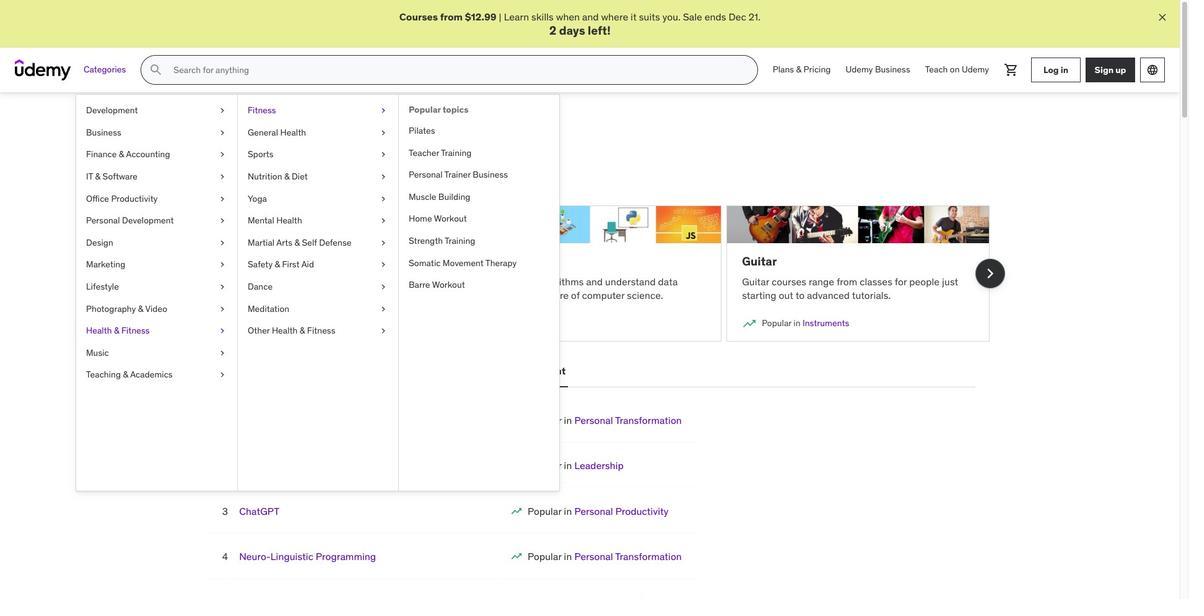 Task type: describe. For each thing, give the bounding box(es) containing it.
5 cell from the top
[[528, 596, 682, 600]]

learn for popular and trending topics
[[190, 158, 215, 170]]

choose a language image
[[1147, 64, 1159, 76]]

accounting
[[126, 149, 170, 160]]

academics
[[130, 369, 173, 381]]

2 udemy from the left
[[962, 64, 990, 75]]

classes
[[860, 276, 893, 288]]

popular for 2nd personal transformation link from the bottom of the page
[[528, 414, 562, 427]]

xsmall image for other health & fitness
[[379, 325, 388, 338]]

in for leadership link
[[564, 460, 572, 472]]

xsmall image for music
[[217, 347, 227, 360]]

marketing link
[[76, 254, 237, 276]]

core
[[549, 289, 569, 302]]

& for diet
[[284, 171, 290, 182]]

pricing
[[804, 64, 831, 75]]

and inside learn to build algorithms and understand data structures at the core of computer science.
[[586, 276, 603, 288]]

udemy image
[[15, 60, 71, 81]]

computer
[[582, 289, 625, 302]]

photography
[[86, 303, 136, 314]]

& inside carousel element
[[286, 318, 292, 329]]

udemy business link
[[839, 55, 918, 85]]

to inside "guitar courses range from classes for people just starting out to advanced tutorials."
[[796, 289, 805, 302]]

finance
[[86, 149, 117, 160]]

transformation for 2nd personal transformation link from the bottom of the page
[[615, 414, 682, 427]]

personal trainer business link
[[399, 164, 560, 186]]

muscle building
[[409, 191, 471, 202]]

0 horizontal spatial topics
[[351, 122, 396, 141]]

xsmall image for meditation
[[379, 303, 388, 315]]

photography & video link
[[76, 298, 237, 320]]

popular topics
[[409, 104, 469, 115]]

office productivity link
[[76, 188, 237, 210]]

to right how
[[428, 276, 437, 288]]

starting
[[742, 289, 777, 302]]

1 udemy from the left
[[846, 64, 873, 75]]

it & software link
[[76, 166, 237, 188]]

martial arts & self defense link
[[238, 232, 398, 254]]

xsmall image for fitness
[[379, 105, 388, 117]]

training for teacher training
[[441, 147, 472, 158]]

business inside the business link
[[86, 127, 121, 138]]

log in link
[[1032, 58, 1081, 83]]

popular for personal productivity "link"
[[528, 505, 562, 518]]

existing
[[409, 158, 444, 170]]

& for software
[[95, 171, 101, 182]]

instruments
[[803, 318, 850, 329]]

up
[[1116, 64, 1127, 75]]

popular in personal transformation for 2nd personal transformation link from the bottom of the page
[[528, 414, 682, 427]]

popular for 2nd personal transformation link from the top
[[528, 551, 562, 563]]

home workout link
[[399, 208, 560, 230]]

in for 2nd personal transformation link from the top
[[564, 551, 572, 563]]

structures
[[474, 289, 519, 302]]

other health & fitness link
[[238, 320, 398, 342]]

data.
[[253, 289, 275, 302]]

categories button
[[76, 55, 133, 85]]

2
[[550, 23, 557, 38]]

in for the instruments link
[[794, 318, 801, 329]]

& for academics
[[123, 369, 128, 381]]

mental
[[248, 215, 274, 226]]

meditation link
[[238, 298, 398, 320]]

new
[[318, 158, 336, 170]]

on
[[950, 64, 960, 75]]

xsmall image for it & software
[[217, 171, 227, 183]]

arts
[[276, 237, 293, 248]]

teach
[[331, 276, 355, 288]]

3
[[222, 505, 228, 518]]

log in
[[1044, 64, 1069, 75]]

dance link
[[238, 276, 398, 298]]

algorithms
[[537, 276, 584, 288]]

and inside courses from $12.99 | learn skills when and where it suits you. sale ends dec 21. 2 days left!
[[582, 11, 599, 23]]

2 personal transformation link from the top
[[575, 551, 682, 563]]

personal development for personal development button
[[459, 365, 566, 378]]

in inside log in link
[[1061, 64, 1069, 75]]

Search for anything text field
[[171, 60, 743, 81]]

sports link
[[238, 144, 398, 166]]

popular inside the fitness element
[[409, 104, 441, 115]]

sign up
[[1095, 64, 1127, 75]]

barre workout
[[409, 280, 465, 291]]

xsmall image for yoga
[[379, 193, 388, 205]]

sign up link
[[1086, 58, 1136, 83]]

popular in data & analytics
[[225, 318, 329, 329]]

xsmall image for health & fitness
[[217, 325, 227, 338]]

muscle building link
[[399, 186, 560, 208]]

personal inside 'link'
[[409, 169, 443, 180]]

it
[[86, 171, 93, 182]]

first
[[282, 259, 300, 270]]

programming
[[316, 551, 376, 563]]

build
[[513, 276, 534, 288]]

health & fitness link
[[76, 320, 237, 342]]

defense
[[319, 237, 352, 248]]

plans
[[773, 64, 794, 75]]

sale
[[683, 11, 703, 23]]

2 cell from the top
[[528, 460, 624, 472]]

learn for algorithms
[[474, 276, 499, 288]]

machine learning
[[205, 254, 305, 269]]

xsmall image for safety & first aid
[[379, 259, 388, 271]]

xsmall image for personal development
[[217, 215, 227, 227]]

bestselling
[[207, 365, 260, 378]]

trainer
[[445, 169, 471, 180]]

1 personal transformation link from the top
[[575, 414, 682, 427]]

muscle
[[409, 191, 436, 202]]

ends
[[705, 11, 727, 23]]

teach on udemy
[[926, 64, 990, 75]]

teach
[[926, 64, 948, 75]]

from inside courses from $12.99 | learn skills when and where it suits you. sale ends dec 21. 2 days left!
[[440, 11, 463, 23]]

learn to build algorithms and understand data structures at the core of computer science.
[[474, 276, 678, 302]]

development for "personal development" link
[[122, 215, 174, 226]]

music link
[[76, 342, 237, 365]]

next image
[[981, 264, 1000, 284]]

meditation
[[248, 303, 289, 314]]

categories
[[84, 64, 126, 75]]

barre
[[409, 280, 430, 291]]

teacher
[[409, 147, 439, 158]]

popular in personal transformation for 2nd personal transformation link from the top
[[528, 551, 682, 563]]

xsmall image for design
[[217, 237, 227, 249]]

workout for barre workout
[[432, 280, 465, 291]]

xsmall image for teaching & academics
[[217, 369, 227, 382]]

courses from $12.99 | learn skills when and where it suits you. sale ends dec 21. 2 days left!
[[400, 11, 761, 38]]

health for other health & fitness
[[272, 325, 298, 337]]

shopping cart with 0 items image
[[1004, 63, 1019, 78]]

from inside use statistical probability to teach computers how to learn from data.
[[230, 289, 251, 302]]

3 cell from the top
[[528, 505, 669, 518]]

chatgpt link
[[239, 505, 280, 518]]

in for data & analytics link in the bottom of the page
[[257, 318, 264, 329]]

popular for leadership link
[[528, 460, 562, 472]]

teaching
[[86, 369, 121, 381]]

popular in image
[[205, 317, 220, 331]]

teaching & academics link
[[76, 365, 237, 387]]

strength training link
[[399, 230, 560, 253]]

building
[[439, 191, 471, 202]]

it
[[631, 11, 637, 23]]

yoga
[[248, 193, 267, 204]]

xsmall image for sports
[[379, 149, 388, 161]]

1 vertical spatial and
[[253, 122, 281, 141]]

personal trainer business
[[409, 169, 508, 180]]

popular in image for popular in personal transformation
[[511, 551, 523, 563]]

home
[[409, 213, 432, 225]]

skills inside courses from $12.99 | learn skills when and where it suits you. sale ends dec 21. 2 days left!
[[532, 11, 554, 23]]



Task type: locate. For each thing, give the bounding box(es) containing it.
0 horizontal spatial personal development
[[86, 215, 174, 226]]

xsmall image for nutrition & diet
[[379, 171, 388, 183]]

1 vertical spatial development
[[122, 215, 174, 226]]

development link
[[76, 100, 237, 122]]

personal transformation link
[[575, 414, 682, 427], [575, 551, 682, 563]]

suits
[[639, 11, 660, 23]]

transformation
[[615, 414, 682, 427], [615, 551, 682, 563]]

udemy right "pricing"
[[846, 64, 873, 75]]

teaching & academics
[[86, 369, 173, 381]]

xsmall image for mental health
[[379, 215, 388, 227]]

popular in instruments
[[762, 318, 850, 329]]

aid
[[302, 259, 314, 270]]

training up trainer
[[441, 147, 472, 158]]

2 guitar from the top
[[742, 276, 770, 288]]

xsmall image down learn
[[217, 303, 227, 315]]

popular in image inside carousel element
[[742, 317, 757, 331]]

learn inside courses from $12.99 | learn skills when and where it suits you. sale ends dec 21. 2 days left!
[[504, 11, 529, 23]]

personal development for "personal development" link
[[86, 215, 174, 226]]

teach on udemy link
[[918, 55, 997, 85]]

data
[[658, 276, 678, 288]]

business left teach
[[875, 64, 911, 75]]

xsmall image inside "yoga" link
[[379, 193, 388, 205]]

xsmall image inside the "safety & first aid" link
[[379, 259, 388, 271]]

4
[[222, 551, 228, 563]]

1 horizontal spatial personal development
[[459, 365, 566, 378]]

strength training
[[409, 235, 475, 247]]

0 horizontal spatial from
[[230, 289, 251, 302]]

xsmall image inside teaching & academics link
[[217, 369, 227, 382]]

xsmall image for photography & video
[[217, 303, 227, 315]]

1 horizontal spatial topics
[[443, 104, 469, 115]]

learn left something at the left of the page
[[190, 158, 215, 170]]

workout for home workout
[[434, 213, 467, 225]]

xsmall image up use at the left top of the page
[[217, 259, 227, 271]]

in right log
[[1061, 64, 1069, 75]]

1 vertical spatial popular in image
[[511, 505, 523, 518]]

xsmall image for office productivity
[[217, 193, 227, 205]]

2 horizontal spatial business
[[875, 64, 911, 75]]

health up arts at the top of the page
[[276, 215, 302, 226]]

personal transformation link down personal productivity "link"
[[575, 551, 682, 563]]

of
[[571, 289, 580, 302]]

out
[[779, 289, 794, 302]]

health right other
[[272, 325, 298, 337]]

1 vertical spatial skills
[[446, 158, 468, 170]]

0 vertical spatial training
[[441, 147, 472, 158]]

submit search image
[[149, 63, 164, 78]]

in left 'data'
[[257, 318, 264, 329]]

1 vertical spatial personal development
[[459, 365, 566, 378]]

0 horizontal spatial business
[[86, 127, 121, 138]]

self
[[302, 237, 317, 248]]

xsmall image up bestselling
[[217, 347, 227, 360]]

1 vertical spatial from
[[837, 276, 858, 288]]

2 vertical spatial from
[[230, 289, 251, 302]]

from left $12.99
[[440, 11, 463, 23]]

xsmall image inside music link
[[217, 347, 227, 360]]

health for mental health
[[276, 215, 302, 226]]

xsmall image inside development link
[[217, 105, 227, 117]]

xsmall image
[[379, 105, 388, 117], [217, 127, 227, 139], [379, 149, 388, 161], [379, 171, 388, 183], [217, 215, 227, 227], [217, 237, 227, 249], [217, 259, 227, 271], [379, 259, 388, 271], [379, 281, 388, 293], [217, 303, 227, 315], [217, 347, 227, 360], [217, 369, 227, 382]]

0 vertical spatial and
[[582, 11, 599, 23]]

from up advanced
[[837, 276, 858, 288]]

2 horizontal spatial from
[[837, 276, 858, 288]]

xsmall image for marketing
[[217, 259, 227, 271]]

1 horizontal spatial from
[[440, 11, 463, 23]]

in up popular in leadership
[[564, 414, 572, 427]]

office
[[86, 193, 109, 204]]

productivity
[[111, 193, 158, 204], [616, 505, 669, 518]]

xsmall image for finance & accounting
[[217, 149, 227, 161]]

1 vertical spatial topics
[[351, 122, 396, 141]]

0 vertical spatial topics
[[443, 104, 469, 115]]

for
[[895, 276, 907, 288]]

learn something completely new or improve your existing skills
[[190, 158, 468, 170]]

0 horizontal spatial productivity
[[111, 193, 158, 204]]

cell
[[528, 414, 682, 427], [528, 460, 624, 472], [528, 505, 669, 518], [528, 551, 682, 563], [528, 596, 682, 600]]

popular and trending topics
[[190, 122, 396, 141]]

leadership
[[575, 460, 624, 472]]

xsmall image inside "finance & accounting" link
[[217, 149, 227, 161]]

popular for the instruments link
[[762, 318, 792, 329]]

transformation for 2nd personal transformation link from the top
[[615, 551, 682, 563]]

workout down building
[[434, 213, 467, 225]]

1 horizontal spatial udemy
[[962, 64, 990, 75]]

xsmall image inside "martial arts & self defense" link
[[379, 237, 388, 249]]

and up left!
[[582, 11, 599, 23]]

learn right |
[[504, 11, 529, 23]]

yoga link
[[238, 188, 398, 210]]

design
[[86, 237, 113, 248]]

xsmall image for lifestyle
[[217, 281, 227, 293]]

xsmall image left mental
[[217, 215, 227, 227]]

workout
[[434, 213, 467, 225], [432, 280, 465, 291]]

1 horizontal spatial learn
[[474, 276, 499, 288]]

1 vertical spatial popular in personal transformation
[[528, 551, 682, 563]]

fitness up the general on the left top of the page
[[248, 105, 276, 116]]

1 vertical spatial business
[[86, 127, 121, 138]]

xsmall image for martial arts & self defense
[[379, 237, 388, 249]]

nutrition & diet
[[248, 171, 308, 182]]

dec
[[729, 11, 747, 23]]

0 vertical spatial development
[[86, 105, 138, 116]]

development inside button
[[503, 365, 566, 378]]

neuro-linguistic programming link
[[239, 551, 376, 563]]

0 vertical spatial personal development
[[86, 215, 174, 226]]

xsmall image inside general health link
[[379, 127, 388, 139]]

health
[[280, 127, 306, 138], [276, 215, 302, 226], [86, 325, 112, 337], [272, 325, 298, 337]]

1 vertical spatial personal transformation link
[[575, 551, 682, 563]]

data & analytics link
[[266, 318, 329, 329]]

0 vertical spatial popular in personal transformation
[[528, 414, 682, 427]]

xsmall image left how
[[379, 281, 388, 293]]

xsmall image up 'computers'
[[379, 259, 388, 271]]

1 vertical spatial workout
[[432, 280, 465, 291]]

safety & first aid link
[[238, 254, 398, 276]]

xsmall image up machine
[[217, 237, 227, 249]]

0 vertical spatial learn
[[504, 11, 529, 23]]

2 horizontal spatial learn
[[504, 11, 529, 23]]

sign
[[1095, 64, 1114, 75]]

popular in image for popular in personal productivity
[[511, 505, 523, 518]]

business inside udemy business link
[[875, 64, 911, 75]]

it & software
[[86, 171, 138, 182]]

& for first
[[275, 259, 280, 270]]

business down teacher training link
[[473, 169, 508, 180]]

in
[[1061, 64, 1069, 75], [257, 318, 264, 329], [794, 318, 801, 329], [564, 414, 572, 427], [564, 460, 572, 472], [564, 505, 572, 518], [564, 551, 572, 563]]

xsmall image inside it & software link
[[217, 171, 227, 183]]

topics up improve
[[351, 122, 396, 141]]

development
[[86, 105, 138, 116], [122, 215, 174, 226], [503, 365, 566, 378]]

in down popular in leadership
[[564, 505, 572, 518]]

2 vertical spatial popular in image
[[511, 551, 523, 563]]

xsmall image up something at the left of the page
[[217, 127, 227, 139]]

xsmall image
[[217, 105, 227, 117], [379, 127, 388, 139], [217, 149, 227, 161], [217, 171, 227, 183], [217, 193, 227, 205], [379, 193, 388, 205], [379, 215, 388, 227], [379, 237, 388, 249], [217, 281, 227, 293], [379, 303, 388, 315], [217, 325, 227, 338], [379, 325, 388, 338]]

guitar for guitar
[[742, 254, 777, 269]]

sports
[[248, 149, 274, 160]]

general health link
[[238, 122, 398, 144]]

fitness
[[248, 105, 276, 116], [121, 325, 150, 337], [307, 325, 336, 337]]

$12.99
[[465, 11, 497, 23]]

business link
[[76, 122, 237, 144]]

fitness down photography & video on the left of page
[[121, 325, 150, 337]]

and up computer
[[586, 276, 603, 288]]

left!
[[588, 23, 611, 38]]

0 vertical spatial transformation
[[615, 414, 682, 427]]

therapy
[[486, 257, 517, 269]]

development for personal development button
[[503, 365, 566, 378]]

0 horizontal spatial learn
[[190, 158, 215, 170]]

udemy right on at the top right of the page
[[962, 64, 990, 75]]

0 vertical spatial skills
[[532, 11, 554, 23]]

1 horizontal spatial productivity
[[616, 505, 669, 518]]

from inside "guitar courses range from classes for people just starting out to advanced tutorials."
[[837, 276, 858, 288]]

health for general health
[[280, 127, 306, 138]]

personal development inside personal development button
[[459, 365, 566, 378]]

xsmall image for dance
[[379, 281, 388, 293]]

1 guitar from the top
[[742, 254, 777, 269]]

training up somatic movement therapy
[[445, 235, 475, 247]]

popular in image for popular in instruments
[[742, 317, 757, 331]]

probability
[[270, 276, 317, 288]]

machine
[[205, 254, 253, 269]]

business up finance
[[86, 127, 121, 138]]

& for video
[[138, 303, 143, 314]]

xsmall image left teacher
[[379, 149, 388, 161]]

in for personal productivity "link"
[[564, 505, 572, 518]]

fitness element
[[398, 95, 560, 491]]

xsmall image inside office productivity link
[[217, 193, 227, 205]]

1 horizontal spatial fitness
[[248, 105, 276, 116]]

xsmall image inside the business link
[[217, 127, 227, 139]]

in left leadership
[[564, 460, 572, 472]]

movement
[[443, 257, 484, 269]]

xsmall image inside health & fitness link
[[217, 325, 227, 338]]

log
[[1044, 64, 1059, 75]]

neuro-
[[239, 551, 271, 563]]

and up the sports
[[253, 122, 281, 141]]

2 vertical spatial and
[[586, 276, 603, 288]]

dance
[[248, 281, 273, 292]]

xsmall image up the your
[[379, 105, 388, 117]]

xsmall image inside other health & fitness link
[[379, 325, 388, 338]]

advanced
[[807, 289, 850, 302]]

1 horizontal spatial skills
[[532, 11, 554, 23]]

xsmall image inside "personal development" link
[[217, 215, 227, 227]]

days
[[559, 23, 585, 38]]

use statistical probability to teach computers how to learn from data.
[[205, 276, 437, 302]]

xsmall image inside meditation link
[[379, 303, 388, 315]]

xsmall image inside marketing link
[[217, 259, 227, 271]]

somatic movement therapy
[[409, 257, 517, 269]]

safety & first aid
[[248, 259, 314, 270]]

2 vertical spatial business
[[473, 169, 508, 180]]

0 vertical spatial popular in image
[[742, 317, 757, 331]]

software
[[103, 171, 138, 182]]

fitness link
[[238, 100, 398, 122]]

finance & accounting
[[86, 149, 170, 160]]

guitar inside "guitar courses range from classes for people just starting out to advanced tutorials."
[[742, 276, 770, 288]]

& for pricing
[[797, 64, 802, 75]]

& for fitness
[[114, 325, 119, 337]]

popular in image
[[742, 317, 757, 331], [511, 505, 523, 518], [511, 551, 523, 563]]

topics up pilates link
[[443, 104, 469, 115]]

mental health
[[248, 215, 302, 226]]

1 popular in personal transformation from the top
[[528, 414, 682, 427]]

other
[[248, 325, 270, 337]]

0 vertical spatial productivity
[[111, 193, 158, 204]]

1 vertical spatial training
[[445, 235, 475, 247]]

in for 2nd personal transformation link from the bottom of the page
[[564, 414, 572, 427]]

business inside personal trainer business 'link'
[[473, 169, 508, 180]]

training for strength training
[[445, 235, 475, 247]]

to right out
[[796, 289, 805, 302]]

plans & pricing
[[773, 64, 831, 75]]

2 popular in personal transformation from the top
[[528, 551, 682, 563]]

xsmall image inside nutrition & diet link
[[379, 171, 388, 183]]

you.
[[663, 11, 681, 23]]

to inside learn to build algorithms and understand data structures at the core of computer science.
[[501, 276, 510, 288]]

0 horizontal spatial skills
[[446, 158, 468, 170]]

2 vertical spatial development
[[503, 365, 566, 378]]

0 vertical spatial personal transformation link
[[575, 414, 682, 427]]

xsmall image inside sports 'link'
[[379, 149, 388, 161]]

popular in personal productivity
[[528, 505, 669, 518]]

statistical
[[225, 276, 268, 288]]

instruments link
[[803, 318, 850, 329]]

xsmall image for general health
[[379, 127, 388, 139]]

popular for data & analytics link in the bottom of the page
[[225, 318, 255, 329]]

0 horizontal spatial udemy
[[846, 64, 873, 75]]

2 horizontal spatial fitness
[[307, 325, 336, 337]]

2 vertical spatial learn
[[474, 276, 499, 288]]

martial
[[248, 237, 275, 248]]

4 cell from the top
[[528, 551, 682, 563]]

xsmall image for business
[[217, 127, 227, 139]]

chatgpt
[[239, 505, 280, 518]]

plans & pricing link
[[766, 55, 839, 85]]

how
[[408, 276, 426, 288]]

your
[[388, 158, 407, 170]]

1 vertical spatial transformation
[[615, 551, 682, 563]]

guitar for guitar courses range from classes for people just starting out to advanced tutorials.
[[742, 276, 770, 288]]

0 vertical spatial from
[[440, 11, 463, 23]]

neuro-linguistic programming
[[239, 551, 376, 563]]

popular in personal transformation up leadership
[[528, 414, 682, 427]]

topics inside the fitness element
[[443, 104, 469, 115]]

xsmall image down popular in icon
[[217, 369, 227, 382]]

xsmall image inside design link
[[217, 237, 227, 249]]

fitness down meditation link
[[307, 325, 336, 337]]

1 vertical spatial learn
[[190, 158, 215, 170]]

barre workout link
[[399, 275, 560, 297]]

learn up structures
[[474, 276, 499, 288]]

from down statistical
[[230, 289, 251, 302]]

guitar courses range from classes for people just starting out to advanced tutorials.
[[742, 276, 959, 302]]

in down popular in personal productivity
[[564, 551, 572, 563]]

1 horizontal spatial business
[[473, 169, 508, 180]]

& for accounting
[[119, 149, 124, 160]]

health up music
[[86, 325, 112, 337]]

1 vertical spatial guitar
[[742, 276, 770, 288]]

learn inside learn to build algorithms and understand data structures at the core of computer science.
[[474, 276, 499, 288]]

xsmall image inside the "lifestyle" link
[[217, 281, 227, 293]]

0 vertical spatial workout
[[434, 213, 467, 225]]

pilates link
[[399, 120, 560, 142]]

teacher training link
[[399, 142, 560, 164]]

office productivity
[[86, 193, 158, 204]]

personal transformation link up leadership link
[[575, 414, 682, 427]]

0 vertical spatial guitar
[[742, 254, 777, 269]]

general
[[248, 127, 278, 138]]

mental health link
[[238, 210, 398, 232]]

xsmall image inside dance link
[[379, 281, 388, 293]]

xsmall image inside mental health link
[[379, 215, 388, 227]]

in left the instruments link
[[794, 318, 801, 329]]

personal productivity link
[[575, 505, 669, 518]]

0 horizontal spatial fitness
[[121, 325, 150, 337]]

personal inside button
[[459, 365, 501, 378]]

leadership link
[[575, 460, 624, 472]]

workout down somatic movement therapy
[[432, 280, 465, 291]]

popular in personal transformation down popular in personal productivity
[[528, 551, 682, 563]]

just
[[942, 276, 959, 288]]

1 vertical spatial productivity
[[616, 505, 669, 518]]

health right the general on the left top of the page
[[280, 127, 306, 138]]

to up structures
[[501, 276, 510, 288]]

xsmall image for development
[[217, 105, 227, 117]]

close image
[[1157, 11, 1169, 24]]

carousel element
[[190, 191, 1005, 357]]

2 transformation from the top
[[615, 551, 682, 563]]

xsmall image inside "photography & video" link
[[217, 303, 227, 315]]

|
[[499, 11, 502, 23]]

xsmall image down the your
[[379, 171, 388, 183]]

to left teach
[[319, 276, 328, 288]]

1 transformation from the top
[[615, 414, 682, 427]]

1 cell from the top
[[528, 414, 682, 427]]

0 vertical spatial business
[[875, 64, 911, 75]]

xsmall image inside fitness link
[[379, 105, 388, 117]]



Task type: vqa. For each thing, say whether or not it's contained in the screenshot.
the top Mac
no



